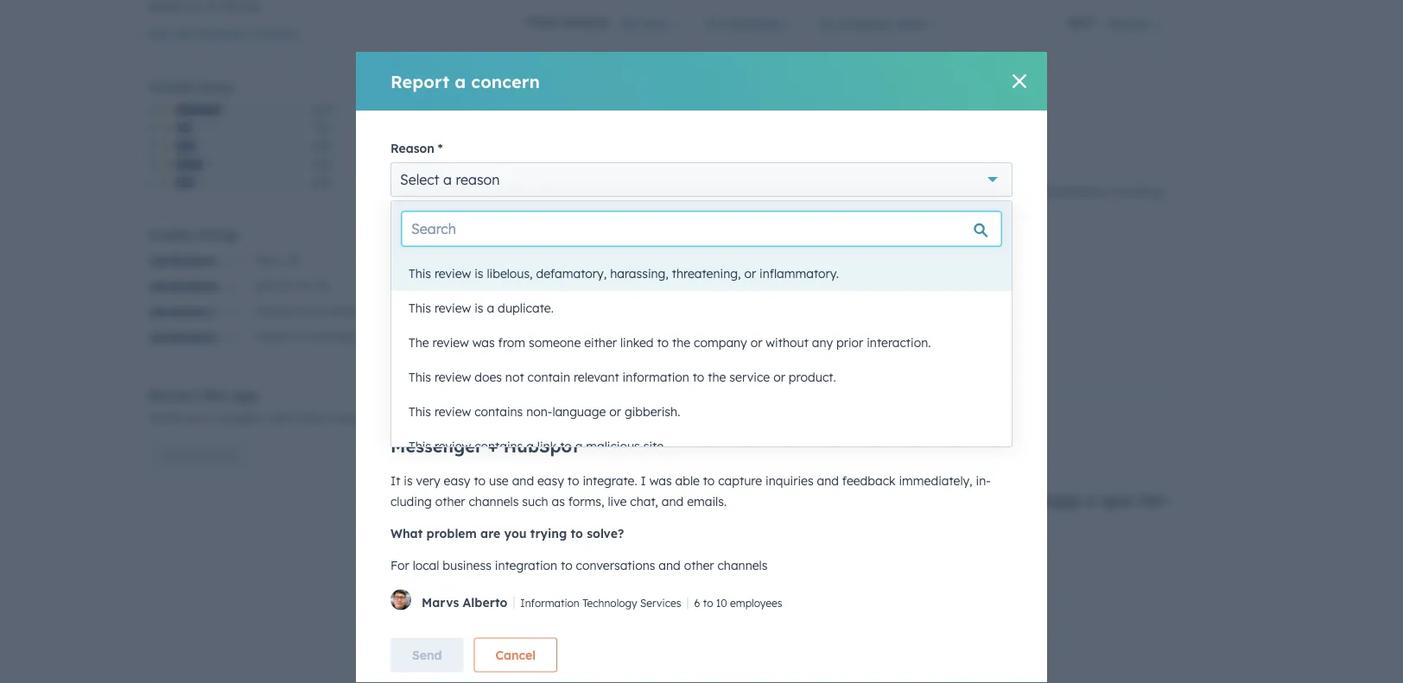 Task type: vqa. For each thing, say whether or not it's contained in the screenshot.
2nd automatically,
no



Task type: locate. For each thing, give the bounding box(es) containing it.
channels up the 'defamatory,' at the top of the page
[[560, 204, 610, 219]]

0 vertical spatial emails.
[[779, 204, 818, 219]]

integrate.
[[719, 184, 774, 199], [583, 474, 638, 489]]

0 horizontal spatial all
[[622, 16, 637, 31]]

1 horizontal spatial capture
[[854, 184, 898, 199]]

was inside it is very easy to use and easy to integrate. i was able to capture inquiries and feedback immediately, in cluding other channels such as forms, live chat, and emails.
[[650, 474, 672, 489]]

1 horizontal spatial chat,
[[722, 204, 750, 219]]

i up inflammatory.
[[777, 184, 782, 199]]

thoughts
[[214, 410, 265, 425]]

0 horizontal spatial conversations
[[576, 558, 656, 573]]

1 vertical spatial as
[[552, 494, 565, 510]]

0 horizontal spatial live
[[608, 494, 627, 510]]

messenger inside 'dialog'
[[391, 436, 483, 457]]

1 horizontal spatial +
[[624, 146, 634, 167]]

for inside 'dialog'
[[391, 558, 410, 573]]

plataforma
[[735, 548, 800, 563]]

1 this from the top
[[409, 266, 431, 281]]

inquiries for cluding
[[766, 474, 814, 489]]

1 horizontal spatial integrate.
[[719, 184, 774, 199]]

1 vertical spatial integrate.
[[583, 474, 638, 489]]

0 horizontal spatial company
[[694, 335, 747, 351]]

report up information
[[627, 350, 668, 365]]

2 horizontal spatial use
[[625, 184, 645, 199]]

1 vertical spatial &
[[296, 330, 304, 343]]

use up search search field
[[625, 184, 645, 199]]

inquiries for other
[[902, 184, 950, 199]]

1 vertical spatial for
[[391, 558, 410, 573]]

1 vertical spatial report
[[627, 350, 668, 365]]

any
[[812, 335, 833, 351]]

0 vertical spatial immediately,
[[1035, 184, 1109, 199]]

3
[[149, 140, 155, 153]]

very inside it is very easy to use and easy to integrate. i was able to capture inquiries and feedback immediately, including other channels such as forms, live chat, and emails.
[[552, 184, 577, 199]]

service
[[730, 370, 770, 385]]

emails. up inflammatory.
[[779, 204, 818, 219]]

2 this from the top
[[409, 301, 431, 316]]

easy
[[580, 184, 607, 199], [674, 184, 700, 199], [444, 474, 471, 489], [538, 474, 564, 489]]

are up this review is libelous, defamatory, harassing, threatening, or inflammatory.
[[617, 236, 637, 251]]

was
[[786, 184, 808, 199], [473, 335, 495, 351], [650, 474, 672, 489]]

1 vertical spatial able
[[676, 474, 700, 489]]

1 vertical spatial messenger + hubspot
[[391, 436, 579, 457]]

1 contains from the top
[[475, 405, 523, 420]]

0 vertical spatial solve?
[[723, 236, 760, 251]]

share
[[149, 410, 182, 425]]

2 all from the left
[[705, 16, 721, 31]]

0 horizontal spatial it
[[391, 474, 401, 489]]

channels inside it is very easy to use and easy to integrate. i was able to capture inquiries and feedback immediately, including other channels such as forms, live chat, and emails.
[[560, 204, 610, 219]]

integrate. inside it is very easy to use and easy to integrate. i was able to capture inquiries and feedback immediately, including other channels such as forms, live chat, and emails.
[[719, 184, 774, 199]]

able inside it is very easy to use and easy to integrate. i was able to capture inquiries and feedback immediately, in cluding other channels such as forms, live chat, and emails.
[[676, 474, 700, 489]]

able up inflammatory.
[[812, 184, 836, 199]]

or
[[745, 266, 756, 281], [751, 335, 763, 351], [774, 370, 786, 385], [610, 405, 621, 420]]

integrado
[[877, 489, 962, 510]]

1 horizontal spatial local
[[549, 268, 575, 283]]

1 vertical spatial contains
[[475, 439, 523, 454]]

you up services
[[640, 580, 663, 595]]

22% of users left a 2 star review. progress bar
[[175, 159, 204, 170]]

feedback inside it is very easy to use and easy to integrate. i was able to capture inquiries and feedback immediately, including other channels such as forms, live chat, and emails.
[[979, 184, 1032, 199]]

trying inside 'dialog'
[[531, 526, 567, 542]]

1 horizontal spatial forms,
[[660, 204, 696, 219]]

solve? up threatening,
[[723, 236, 760, 251]]

3 this from the top
[[409, 370, 431, 385]]

like?
[[608, 644, 636, 659]]

ineficiente
[[554, 510, 645, 532]]

1 vertical spatial conversations
[[576, 558, 656, 573]]

0 horizontal spatial i
[[641, 474, 646, 489]]

report for report a concern
[[391, 70, 449, 92]]

immediately, inside it is very easy to use and easy to integrate. i was able to capture inquiries and feedback immediately, in cluding other channels such as forms, live chat, and emails.
[[899, 474, 973, 489]]

local up marvs
[[413, 558, 439, 573]]

support & documentation
[[254, 330, 381, 343]]

não inside não tive tempo para usar propriamente integrado ao whatsapp o que torna ineficiente
[[527, 489, 560, 510]]

não down 28,
[[527, 489, 560, 510]]

& right features
[[300, 305, 307, 318]]

review for this review contains non-language or gibberish.
[[435, 405, 471, 420]]

principal
[[634, 548, 684, 563]]

1 horizontal spatial report
[[627, 350, 668, 365]]

2 não from the top
[[527, 548, 549, 563]]

such down 28,
[[522, 494, 549, 510]]

cancel button
[[474, 638, 558, 673]]

report inside 'dialog'
[[391, 70, 449, 92]]

1 vertical spatial are
[[481, 526, 501, 542]]

to inside 'button'
[[693, 370, 705, 385]]

feedback for cluding
[[843, 474, 896, 489]]

are inside 'dialog'
[[481, 526, 501, 542]]

solve? inside 'dialog'
[[587, 526, 624, 542]]

all left stars
[[622, 16, 637, 31]]

the for company
[[672, 335, 691, 351]]

contains left link
[[475, 439, 523, 454]]

0 horizontal spatial feedback
[[843, 474, 896, 489]]

trying up this review is libelous, defamatory, harassing, threatening, or inflammatory. button
[[667, 236, 703, 251]]

all company sizes button
[[818, 16, 926, 31]]

0 horizontal spatial able
[[676, 474, 700, 489]]

features & functionality
[[254, 305, 371, 318]]

12%
[[313, 122, 334, 135]]

immediately, inside it is very easy to use and easy to integrate. i was able to capture inquiries and feedback immediately, including other channels such as forms, live chat, and emails.
[[1035, 184, 1109, 199]]

trying
[[667, 236, 703, 251], [531, 526, 567, 542], [667, 580, 703, 595]]

able for cluding
[[676, 474, 700, 489]]

forms, up the ineficiente
[[569, 494, 605, 510]]

0 vertical spatial oct
[[505, 402, 522, 415]]

this review is a duplicate.
[[409, 301, 554, 316]]

oct 30, 2023
[[505, 402, 566, 415]]

0 vertical spatial such
[[614, 204, 640, 219]]

was up inflammatory.
[[786, 184, 808, 199]]

1 vertical spatial live
[[608, 494, 627, 510]]

this inside 'button'
[[409, 370, 431, 385]]

business for other
[[579, 268, 628, 283]]

what up marvs
[[391, 526, 423, 542]]

is
[[540, 184, 549, 199], [475, 266, 484, 281], [475, 301, 484, 316], [404, 474, 413, 489]]

inquiries inside it is very easy to use and easy to integrate. i was able to capture inquiries and feedback immediately, including other channels such as forms, live chat, and emails.
[[902, 184, 950, 199]]

0 horizontal spatial integration
[[495, 558, 558, 573]]

0 vertical spatial business
[[579, 268, 628, 283]]

what for it is very easy to use and easy to integrate. i was able to capture inquiries and feedback immediately, including other channels such as forms, live chat, and emails.
[[527, 236, 559, 251]]

inquiries inside it is very easy to use and easy to integrate. i was able to capture inquiries and feedback immediately, in cluding other channels such as forms, live chat, and emails.
[[766, 474, 814, 489]]

this for this review contains non-language or gibberish.
[[409, 405, 431, 420]]

able down this review contains a link to a malicious site. button
[[676, 474, 700, 489]]

what left do
[[527, 644, 559, 659]]

are up the "alberto"
[[481, 526, 501, 542]]

0 horizontal spatial immediately,
[[899, 474, 973, 489]]

& right support
[[296, 330, 304, 343]]

company left sizes
[[837, 16, 894, 31]]

comunicação
[[821, 548, 898, 563]]

que
[[1102, 489, 1134, 510]]

problem up the 'defamatory,' at the top of the page
[[563, 236, 613, 251]]

1 vertical spatial it
[[391, 474, 401, 489]]

0 vertical spatial i
[[777, 184, 782, 199]]

a right como
[[623, 548, 631, 563]]

2023 right 28,
[[564, 458, 587, 471]]

the inside button
[[672, 335, 691, 351]]

1 vertical spatial was
[[473, 335, 495, 351]]

0 horizontal spatial for
[[391, 558, 410, 573]]

2023 inside 'dialog'
[[542, 402, 566, 415]]

0 vertical spatial live
[[699, 204, 718, 219]]

use inside it is very easy to use and easy to integrate. i was able to capture inquiries and feedback immediately, including other channels such as forms, live chat, and emails.
[[625, 184, 645, 199]]

solve? for messenger + hubspot
[[723, 580, 760, 595]]

2 horizontal spatial was
[[786, 184, 808, 199]]

chat, down the select a reason dropdown button
[[722, 204, 750, 219]]

5
[[149, 104, 155, 117]]

such
[[614, 204, 640, 219], [522, 494, 549, 510]]

local up duplicate.
[[549, 268, 575, 283]]

a left concern
[[455, 70, 466, 92]]

2 button
[[149, 155, 175, 174]]

forms, down the select a reason dropdown button
[[660, 204, 696, 219]]

0 vertical spatial for
[[527, 268, 546, 283]]

use right of
[[293, 279, 310, 292]]

5 button
[[149, 101, 176, 119]]

possível
[[687, 548, 732, 563]]

1
[[149, 176, 154, 189]]

was inside it is very easy to use and easy to integrate. i was able to capture inquiries and feedback immediately, including other channels such as forms, live chat, and emails.
[[786, 184, 808, 199]]

1 vertical spatial company
[[694, 335, 747, 351]]

trying up 6
[[667, 580, 703, 595]]

a up oct 28, 2023
[[575, 439, 583, 454]]

alberto
[[463, 596, 508, 611]]

messenger + hubspot for other
[[527, 146, 715, 167]]

dialog
[[356, 52, 1048, 684]]

business for cluding
[[443, 558, 492, 573]]

capture
[[854, 184, 898, 199], [718, 474, 762, 489]]

i inside it is very easy to use and easy to integrate. i was able to capture inquiries and feedback immediately, in cluding other channels such as forms, live chat, and emails.
[[641, 474, 646, 489]]

for local business integration to conversations and other channels up the 'this review is a duplicate.' button
[[527, 268, 904, 283]]

0 vertical spatial what problem are you trying to solve?
[[527, 236, 760, 251]]

overall rating
[[149, 79, 233, 94]]

0 vertical spatial inquiries
[[902, 184, 950, 199]]

such up this review is libelous, defamatory, harassing, threatening, or inflammatory.
[[614, 204, 640, 219]]

emails. up possível
[[687, 494, 727, 510]]

use down "this review contains a link to a malicious site."
[[489, 474, 509, 489]]

0 horizontal spatial such
[[522, 494, 549, 510]]

1 horizontal spatial such
[[614, 204, 640, 219]]

1 vertical spatial oct
[[527, 458, 544, 471]]

use inside it is very easy to use and easy to integrate. i was able to capture inquiries and feedback immediately, in cluding other channels such as forms, live chat, and emails.
[[489, 474, 509, 489]]

e
[[709, 612, 716, 627]]

problem up marvs
[[427, 526, 477, 542]]

all for all stars
[[622, 16, 637, 31]]

chat, inside it is very easy to use and easy to integrate. i was able to capture inquiries and feedback immediately, including other channels such as forms, live chat, and emails.
[[722, 204, 750, 219]]

12% button
[[313, 119, 334, 137]]

2 vertical spatial use
[[489, 474, 509, 489]]

0 vertical spatial integrate.
[[719, 184, 774, 199]]

+
[[624, 146, 634, 167], [488, 436, 499, 457]]

ser.
[[961, 548, 980, 563]]

this for this review contains a link to a malicious site.
[[409, 439, 431, 454]]

able inside it is very easy to use and easy to integrate. i was able to capture inquiries and feedback immediately, including other channels such as forms, live chat, and emails.
[[812, 184, 836, 199]]

what up the 'defamatory,' at the top of the page
[[527, 236, 559, 251]]

technology
[[583, 597, 638, 610]]

channels up 6 to 10 employees
[[718, 558, 768, 573]]

2 contains from the top
[[475, 439, 523, 454]]

this for this review does not contain relevant information to the service or product.
[[409, 370, 431, 385]]

1 vertical spatial what problem are you trying to solve?
[[391, 526, 624, 542]]

0 horizontal spatial +
[[488, 436, 499, 457]]

for local business integration to conversations and other channels up information technology services
[[391, 558, 768, 573]]

it inside it is very easy to use and easy to integrate. i was able to capture inquiries and feedback immediately, in cluding other channels such as forms, live chat, and emails.
[[391, 474, 401, 489]]

company down the 'this review is a duplicate.' button
[[694, 335, 747, 351]]

0 vertical spatial chat,
[[722, 204, 750, 219]]

it is very easy to use and easy to integrate. i was able to capture inquiries and feedback immediately, in cluding other channels such as forms, live chat, and emails.
[[391, 474, 991, 510]]

+ inside 'dialog'
[[488, 436, 499, 457]]

marvs alberto
[[422, 596, 508, 611]]

use for cluding
[[489, 474, 509, 489]]

close image
[[1013, 74, 1027, 88]]

1 horizontal spatial integration
[[631, 268, 694, 283]]

use for other
[[625, 184, 645, 199]]

capture inside it is very easy to use and easy to integrate. i was able to capture inquiries and feedback immediately, including other channels such as forms, live chat, and emails.
[[854, 184, 898, 199]]

industries
[[724, 16, 784, 31]]

hubspot for cluding
[[504, 436, 579, 457]]

what problem are you trying to solve? up harassing,
[[527, 236, 760, 251]]

1 vertical spatial capture
[[718, 474, 762, 489]]

you for não tenho como a principal possível plataforma de comunicação mas pode ser.
[[640, 580, 663, 595]]

overall rating meter
[[527, 83, 657, 107], [149, 258, 244, 266], [149, 283, 244, 292], [149, 309, 244, 317], [149, 334, 244, 343], [391, 398, 494, 422], [527, 426, 657, 451]]

customers
[[329, 410, 388, 425]]

as down oct 28, 2023
[[552, 494, 565, 510]]

you right do
[[582, 644, 604, 659]]

as down the select a reason dropdown button
[[643, 204, 657, 219]]

what up information
[[527, 580, 559, 595]]

1 horizontal spatial oct
[[527, 458, 544, 471]]

torna
[[527, 489, 1172, 532]]

the inside 'button'
[[708, 370, 726, 385]]

as inside it is very easy to use and easy to integrate. i was able to capture inquiries and feedback immediately, in cluding other channels such as forms, live chat, and emails.
[[552, 494, 565, 510]]

messenger + hubspot down 5/5
[[527, 146, 715, 167]]

very for other
[[552, 184, 577, 199]]

integrate. up search search field
[[719, 184, 774, 199]]

0 horizontal spatial very
[[416, 474, 441, 489]]

messenger for other
[[527, 146, 619, 167]]

2 vertical spatial what problem are you trying to solve?
[[527, 580, 760, 595]]

inquiries
[[902, 184, 950, 199], [766, 474, 814, 489]]

0 horizontal spatial hubspot
[[504, 436, 579, 457]]

or left without
[[751, 335, 763, 351]]

1 vertical spatial inquiries
[[766, 474, 814, 489]]

review inside 'button'
[[435, 370, 471, 385]]

business up marvs alberto
[[443, 558, 492, 573]]

oct for messenger + hubspot
[[505, 402, 522, 415]]

hubspot for other
[[640, 146, 715, 167]]

what problem are you trying to solve? inside 'dialog'
[[391, 526, 624, 542]]

review inside button
[[435, 439, 471, 454]]

0 horizontal spatial the
[[672, 335, 691, 351]]

oct
[[505, 402, 522, 415], [527, 458, 544, 471]]

it
[[527, 184, 537, 199], [391, 474, 401, 489]]

1 horizontal spatial hubspot
[[640, 146, 715, 167]]

1 all from the left
[[622, 16, 637, 31]]

0 vertical spatial messenger
[[527, 146, 619, 167]]

from
[[498, 335, 526, 351]]

hubspot up 28,
[[504, 436, 579, 457]]

it for other
[[527, 184, 537, 199]]

all right industries
[[818, 16, 834, 31]]

company
[[837, 16, 894, 31], [694, 335, 747, 351]]

all for all company sizes
[[818, 16, 834, 31]]

or right threatening,
[[745, 266, 756, 281]]

you up harassing,
[[640, 236, 663, 251]]

able
[[812, 184, 836, 199], [676, 474, 700, 489]]

malicious
[[586, 439, 640, 454]]

não left tenho
[[527, 548, 549, 563]]

it inside it is very easy to use and easy to integrate. i was able to capture inquiries and feedback immediately, including other channels such as forms, live chat, and emails.
[[527, 184, 537, 199]]

1 horizontal spatial use
[[489, 474, 509, 489]]

1 vertical spatial chat,
[[630, 494, 659, 510]]

solve? up como
[[587, 526, 624, 542]]

0 vertical spatial local
[[549, 268, 575, 283]]

what problem are you trying to solve? up services
[[527, 580, 760, 595]]

1 horizontal spatial live
[[699, 204, 718, 219]]

channels down "this review contains a link to a malicious site."
[[469, 494, 519, 510]]

1 horizontal spatial conversations
[[712, 268, 792, 283]]

1 vertical spatial for local business integration to conversations and other channels
[[391, 558, 768, 573]]

1 vertical spatial i
[[641, 474, 646, 489]]

conversations for cluding
[[576, 558, 656, 573]]

forms, inside it is very easy to use and easy to integrate. i was able to capture inquiries and feedback immediately, in cluding other channels such as forms, live chat, and emails.
[[569, 494, 605, 510]]

integrate. down malicious
[[583, 474, 638, 489]]

oct inside 'dialog'
[[505, 402, 522, 415]]

1 vertical spatial the
[[708, 370, 726, 385]]

contains inside this review contains non-language or gibberish. button
[[475, 405, 523, 420]]

report up reason
[[391, 70, 449, 92]]

review for this review does not contain relevant information to the service or product.
[[435, 370, 471, 385]]

a right select
[[443, 171, 452, 188]]

was left from
[[473, 335, 495, 351]]

interaction.
[[867, 335, 931, 351]]

channels up interaction.
[[854, 268, 904, 283]]

0 horizontal spatial messenger
[[391, 436, 483, 457]]

1 vertical spatial hubspot
[[504, 436, 579, 457]]

emails.
[[779, 204, 818, 219], [687, 494, 727, 510]]

oct left 30, at the bottom of the page
[[505, 402, 522, 415]]

0 vertical spatial use
[[625, 184, 645, 199]]

3/5
[[637, 429, 657, 444]]

the left service
[[708, 370, 726, 385]]

capture for other
[[854, 184, 898, 199]]

immediately, left in
[[899, 474, 973, 489]]

you up the "alberto"
[[504, 526, 527, 542]]

local
[[549, 268, 575, 283], [413, 558, 439, 573]]

feedback inside it is very easy to use and easy to integrate. i was able to capture inquiries and feedback immediately, in cluding other channels such as forms, live chat, and emails.
[[843, 474, 896, 489]]

support
[[254, 330, 294, 343]]

1 vertical spatial não
[[527, 548, 549, 563]]

1 vertical spatial feedback
[[843, 474, 896, 489]]

select
[[400, 171, 440, 188]]

contains inside this review contains a link to a malicious site. button
[[475, 439, 523, 454]]

what problem are you trying to solve? for messenger + hubspot
[[527, 580, 760, 595]]

i down site.
[[641, 474, 646, 489]]

0 vertical spatial feedback
[[979, 184, 1032, 199]]

1 não from the top
[[527, 489, 560, 510]]

very inside it is very easy to use and easy to integrate. i was able to capture inquiries and feedback immediately, in cluding other channels such as forms, live chat, and emails.
[[416, 474, 441, 489]]

this inside button
[[409, 439, 431, 454]]

i inside it is very easy to use and easy to integrate. i was able to capture inquiries and feedback immediately, including other channels such as forms, live chat, and emails.
[[777, 184, 782, 199]]

hubspot inside 'dialog'
[[504, 436, 579, 457]]

problem inside 'dialog'
[[427, 526, 477, 542]]

0 vertical spatial &
[[300, 305, 307, 318]]

rating
[[196, 79, 233, 94]]

business up the either
[[579, 268, 628, 283]]

1 vertical spatial +
[[488, 436, 499, 457]]

não for ser.
[[527, 548, 549, 563]]

you inside 'dialog'
[[504, 526, 527, 542]]

contains left 30, at the bottom of the page
[[475, 405, 523, 420]]

emails. inside it is very easy to use and easy to integrate. i was able to capture inquiries and feedback immediately, in cluding other channels such as forms, live chat, and emails.
[[687, 494, 727, 510]]

0 horizontal spatial use
[[293, 279, 310, 292]]

live up the ineficiente
[[608, 494, 627, 510]]

1 horizontal spatial all
[[705, 16, 721, 31]]

list box
[[392, 257, 1012, 464]]

conversations up the 'this review is a duplicate.' button
[[712, 268, 792, 283]]

review for this review is libelous, defamatory, harassing, threatening, or inflammatory.
[[435, 266, 471, 281]]

overall rating meter for messenger + hubspot
[[527, 83, 657, 107]]

35%
[[312, 104, 334, 117]]

conversations for other
[[712, 268, 792, 283]]

0 horizontal spatial business
[[443, 558, 492, 573]]

such inside it is very easy to use and easy to integrate. i was able to capture inquiries and feedback immediately, in cluding other channels such as forms, live chat, and emails.
[[522, 494, 549, 510]]

4 this from the top
[[409, 405, 431, 420]]

overall rating meter containing 5/5
[[527, 83, 657, 107]]

1 vertical spatial emails.
[[687, 494, 727, 510]]

capture inside it is very easy to use and easy to integrate. i was able to capture inquiries and feedback immediately, in cluding other channels such as forms, live chat, and emails.
[[718, 474, 762, 489]]

0 vertical spatial 2023
[[542, 402, 566, 415]]

35% button
[[312, 101, 334, 119]]

company inside button
[[694, 335, 747, 351]]

was down site.
[[650, 474, 672, 489]]

0 vertical spatial forms,
[[660, 204, 696, 219]]

hubspot down 5/5
[[640, 146, 715, 167]]

are up technology
[[617, 580, 637, 595]]

all left industries
[[705, 16, 721, 31]]

2023 right 30, at the bottom of the page
[[542, 402, 566, 415]]

for for other
[[527, 268, 546, 283]]

pessoais
[[656, 612, 706, 627]]

immediately, left including
[[1035, 184, 1109, 199]]

solve? up 6 to 10 employees
[[723, 580, 760, 595]]

such inside it is very easy to use and easy to integrate. i was able to capture inquiries and feedback immediately, including other channels such as forms, live chat, and emails.
[[614, 204, 640, 219]]

0 vertical spatial was
[[786, 184, 808, 199]]

0 vertical spatial as
[[643, 204, 657, 219]]

this
[[409, 266, 431, 281], [409, 301, 431, 316], [409, 370, 431, 385], [409, 405, 431, 420], [409, 439, 431, 454]]

2 vertical spatial solve?
[[723, 580, 760, 595]]

3 all from the left
[[818, 16, 834, 31]]

overall rating meter containing 3/5
[[527, 426, 657, 451]]

oct down "this review contains a link to a malicious site."
[[527, 458, 544, 471]]

0 horizontal spatial as
[[552, 494, 565, 510]]

conversations inside 'dialog'
[[576, 558, 656, 573]]

integrate. inside it is very easy to use and easy to integrate. i was able to capture inquiries and feedback immediately, in cluding other channels such as forms, live chat, and emails.
[[583, 474, 638, 489]]

prior
[[837, 335, 864, 351]]

local inside 'dialog'
[[413, 558, 439, 573]]

or right service
[[774, 370, 786, 385]]

trying up tenho
[[531, 526, 567, 542]]

1 horizontal spatial business
[[579, 268, 628, 283]]

0 vertical spatial messenger + hubspot
[[527, 146, 715, 167]]

0 vertical spatial capture
[[854, 184, 898, 199]]

chat, left para
[[630, 494, 659, 510]]

5 this from the top
[[409, 439, 431, 454]]

app
[[231, 387, 258, 404]]

2 vertical spatial problem
[[563, 580, 613, 595]]

live inside it is very easy to use and easy to integrate. i was able to capture inquiries and feedback immediately, including other channels such as forms, live chat, and emails.
[[699, 204, 718, 219]]

the right report button
[[672, 335, 691, 351]]

a
[[455, 70, 466, 92], [443, 171, 452, 188], [487, 301, 495, 316], [527, 439, 534, 454], [575, 439, 583, 454], [192, 449, 199, 462], [623, 548, 631, 563]]

chat,
[[722, 204, 750, 219], [630, 494, 659, 510]]

chat, inside it is very easy to use and easy to integrate. i was able to capture inquiries and feedback immediately, in cluding other channels such as forms, live chat, and emails.
[[630, 494, 659, 510]]

1 horizontal spatial very
[[552, 184, 577, 199]]

sizes
[[897, 16, 926, 31]]

oct for não tive tempo para usar propriamente integrado ao whatsapp o que torna ineficiente
[[527, 458, 544, 471]]

messenger + hubspot down 30, at the bottom of the page
[[391, 436, 579, 457]]

helpful (0)
[[538, 352, 589, 365]]

2 vertical spatial was
[[650, 474, 672, 489]]

overall rating meter for support & documentation
[[149, 334, 244, 343]]

conversations up technology
[[576, 558, 656, 573]]

what problem are you trying to solve? up tenho
[[391, 526, 624, 542]]

1 vertical spatial very
[[416, 474, 441, 489]]

solve? for comment
[[587, 526, 624, 542]]

is inside this review is libelous, defamatory, harassing, threatening, or inflammatory. button
[[475, 266, 484, 281]]

2 horizontal spatial all
[[818, 16, 834, 31]]

live down the select a reason dropdown button
[[699, 204, 718, 219]]

0 horizontal spatial report
[[391, 70, 449, 92]]

1 vertical spatial forms,
[[569, 494, 605, 510]]

overall
[[149, 79, 192, 94]]

see all customer reviews
[[149, 25, 299, 40]]

1 horizontal spatial immediately,
[[1035, 184, 1109, 199]]

problem up information technology services
[[563, 580, 613, 595]]

to inside button
[[657, 335, 669, 351]]

customer
[[193, 25, 249, 40]]



Task type: describe. For each thing, give the bounding box(es) containing it.
send
[[412, 648, 442, 663]]

write
[[163, 449, 189, 462]]

a left duplicate.
[[487, 301, 495, 316]]

with
[[268, 410, 292, 425]]

cluding
[[391, 474, 991, 510]]

dialog containing report a concern
[[356, 52, 1048, 684]]

you for it is very easy to use and easy to integrate. i was able to capture inquiries and feedback immediately, in cluding other channels such as forms, live chat, and emails.
[[504, 526, 527, 542]]

it is very easy to use and easy to integrate. i was able to capture inquiries and feedback immediately, including other channels such as forms, live chat, and emails.
[[527, 184, 1164, 219]]

16% of users left a 3 star review. progress bar
[[175, 141, 196, 152]]

local for cluding
[[413, 558, 439, 573]]

1 vertical spatial use
[[293, 279, 310, 292]]

able for other
[[812, 184, 836, 199]]

trying for comment
[[531, 526, 567, 542]]

immediately, for other
[[1035, 184, 1109, 199]]

was for cluding
[[650, 474, 672, 489]]

all company sizes button
[[807, 6, 949, 41]]

review for this review contains a link to a malicious site.
[[435, 439, 471, 454]]

quality
[[149, 227, 193, 242]]

non-
[[527, 405, 553, 420]]

2023 for não tive tempo para usar propriamente integrado ao whatsapp o que torna ineficiente
[[564, 458, 587, 471]]

messenger for cluding
[[391, 436, 483, 457]]

your
[[185, 410, 210, 425]]

link
[[537, 439, 557, 454]]

integration for other
[[631, 268, 694, 283]]

integrate. for other
[[719, 184, 774, 199]]

(0)
[[575, 352, 589, 365]]

+ for other
[[624, 146, 634, 167]]

messenger + hubspot for cluding
[[391, 436, 579, 457]]

helpful
[[538, 352, 572, 365]]

marvs
[[422, 596, 459, 611]]

very for cluding
[[416, 474, 441, 489]]

& for features
[[300, 305, 307, 318]]

all stars
[[622, 16, 671, 31]]

ao
[[967, 489, 990, 510]]

a right write
[[192, 449, 199, 462]]

is inside the 'this review is a duplicate.' button
[[475, 301, 484, 316]]

does
[[475, 370, 502, 385]]

all stars button
[[611, 6, 694, 41]]

trying for messenger + hubspot
[[667, 580, 703, 595]]

local for other
[[549, 268, 575, 283]]

forms, inside it is very easy to use and easy to integrate. i was able to capture inquiries and feedback immediately, including other channels such as forms, live chat, and emails.
[[660, 204, 696, 219]]

tempo
[[603, 489, 658, 510]]

this review does not contain relevant information to the service or product. button
[[392, 360, 1012, 395]]

in
[[976, 474, 991, 489]]

language
[[553, 405, 606, 420]]

newest button
[[1108, 16, 1152, 31]]

feedback for other
[[979, 184, 1032, 199]]

this for this review is libelous, defamatory, harassing, threatening, or inflammatory.
[[409, 266, 431, 281]]

+ for cluding
[[488, 436, 499, 457]]

this review is libelous, defamatory, harassing, threatening, or inflammatory.
[[409, 266, 839, 281]]

12% of users left a 4 star review. progress bar
[[176, 123, 192, 133]]

sort:
[[1068, 15, 1096, 30]]

capture for cluding
[[718, 474, 762, 489]]

for for cluding
[[391, 558, 410, 573]]

comment
[[391, 217, 448, 232]]

0 vertical spatial are
[[617, 236, 637, 251]]

3 button
[[149, 137, 175, 155]]

was inside the review was from someone either linked to the company or without any prior interaction. button
[[473, 335, 495, 351]]

Comment text field
[[391, 239, 1013, 370]]

employees
[[730, 597, 783, 610]]

i for cluding
[[641, 474, 646, 489]]

it for cluding
[[391, 474, 401, 489]]

de
[[803, 548, 817, 563]]

or inside 'button'
[[774, 370, 786, 385]]

report a concern
[[391, 70, 540, 92]]

overall rating meter for value
[[149, 258, 244, 266]]

ease
[[254, 279, 278, 292]]

review for this review is a duplicate.
[[435, 301, 471, 316]]

information technology services
[[521, 597, 682, 610]]

product.
[[789, 370, 836, 385]]

5/5
[[637, 86, 657, 101]]

28,
[[547, 458, 561, 471]]

as inside it is very easy to use and easy to integrate. i was able to capture inquiries and feedback immediately, including other channels such as forms, live chat, and emails.
[[643, 204, 657, 219]]

defamatory,
[[536, 266, 607, 281]]

contains for non-
[[475, 405, 523, 420]]

this for this review is a duplicate.
[[409, 301, 431, 316]]

overall rating meter for ease of use
[[149, 283, 244, 292]]

responder mensagens pessoais e profissionais
[[527, 612, 792, 627]]

filter
[[527, 15, 558, 30]]

this review contains a link to a malicious site. button
[[392, 430, 1012, 464]]

inflammatory.
[[760, 266, 839, 281]]

features
[[254, 305, 297, 318]]

não for torna
[[527, 489, 560, 510]]

relevant
[[574, 370, 619, 385]]

all for all industries
[[705, 16, 721, 31]]

channels inside it is very easy to use and easy to integrate. i was able to capture inquiries and feedback immediately, in cluding other channels such as forms, live chat, and emails.
[[469, 494, 519, 510]]

reviews
[[253, 25, 299, 40]]

0 vertical spatial problem
[[563, 236, 613, 251]]

Search search field
[[402, 212, 1002, 246]]

problem for comment
[[427, 526, 477, 542]]

22%
[[312, 158, 333, 171]]

this review contains a link to a malicious site.
[[409, 439, 667, 454]]

newest
[[1108, 16, 1152, 31]]

write a review button
[[149, 442, 248, 470]]

review for the review was from someone either linked to the company or without any prior interaction.
[[433, 335, 469, 351]]

overall rating meter inside 'dialog'
[[391, 398, 494, 422]]

helpful (0) button
[[527, 348, 600, 370]]

you for it is very easy to use and easy to integrate. i was able to capture inquiries and feedback immediately, including other channels such as forms, live chat, and emails.
[[640, 236, 663, 251]]

documentation
[[307, 330, 381, 343]]

30,
[[525, 402, 540, 415]]

live inside it is very easy to use and easy to integrate. i was able to capture inquiries and feedback immediately, in cluding other channels such as forms, live chat, and emails.
[[608, 494, 627, 510]]

0 vertical spatial trying
[[667, 236, 703, 251]]

pode
[[929, 548, 958, 563]]

6
[[695, 597, 700, 610]]

the review was from someone either linked to the company or without any prior interaction.
[[409, 335, 931, 351]]

to inside button
[[560, 439, 572, 454]]

oct 28, 2023
[[527, 458, 587, 471]]

other inside it is very easy to use and easy to integrate. i was able to capture inquiries and feedback immediately, in cluding other channels such as forms, live chat, and emails.
[[435, 494, 466, 510]]

mas
[[901, 548, 925, 563]]

this review contains non-language or gibberish.
[[409, 405, 681, 420]]

company inside popup button
[[837, 16, 894, 31]]

report button
[[627, 347, 668, 368]]

emails. inside it is very easy to use and easy to integrate. i was able to capture inquiries and feedback immediately, including other channels such as forms, live chat, and emails.
[[779, 204, 818, 219]]

immediately, for cluding
[[899, 474, 973, 489]]

site.
[[644, 439, 667, 454]]

harassing,
[[610, 266, 669, 281]]

is inside it is very easy to use and easy to integrate. i was able to capture inquiries and feedback immediately, in cluding other channels such as forms, live chat, and emails.
[[404, 474, 413, 489]]

what problem are you trying to solve? for comment
[[391, 526, 624, 542]]

this review contains non-language or gibberish. button
[[392, 395, 1012, 430]]

other inside review this app share your thoughts with other customers
[[295, 410, 325, 425]]

a inside dropdown button
[[443, 171, 452, 188]]

someone
[[529, 335, 581, 351]]

are for messenger + hubspot
[[617, 580, 637, 595]]

all industries button
[[705, 16, 784, 31]]

overall rating meter for features & functionality
[[149, 309, 244, 317]]

see all customer reviews link
[[149, 25, 299, 40]]

functionality
[[310, 305, 371, 318]]

a left link
[[527, 439, 534, 454]]

não tenho como a principal possível plataforma de comunicação mas pode ser.
[[527, 548, 980, 563]]

report for report
[[627, 350, 668, 365]]

2023 for messenger + hubspot
[[542, 402, 566, 415]]

or up malicious
[[610, 405, 621, 420]]

information
[[623, 370, 690, 385]]

15% button
[[312, 174, 333, 192]]

send button
[[391, 638, 464, 673]]

write a review
[[163, 449, 233, 462]]

integrate. for cluding
[[583, 474, 638, 489]]

reviews:
[[562, 15, 611, 30]]

ratings
[[197, 227, 240, 242]]

mensagens
[[588, 612, 653, 627]]

other inside it is very easy to use and easy to integrate. i was able to capture inquiries and feedback immediately, including other channels such as forms, live chat, and emails.
[[527, 204, 557, 219]]

what for não tenho como a principal possível plataforma de comunicação mas pode ser.
[[527, 580, 559, 595]]

ease of use
[[254, 279, 310, 292]]

15% of users left a 1 star review. progress bar
[[175, 178, 194, 188]]

the for service
[[708, 370, 726, 385]]

& for support
[[296, 330, 304, 343]]

stars
[[641, 16, 671, 31]]

review
[[149, 387, 198, 404]]

what do you like?
[[527, 644, 636, 659]]

35% of users left a 5 star review. progress bar
[[176, 105, 221, 115]]

list box containing this review is libelous, defamatory, harassing, threatening, or inflammatory.
[[392, 257, 1012, 464]]

all company sizes
[[818, 16, 926, 31]]

are for comment
[[481, 526, 501, 542]]

contains for a
[[475, 439, 523, 454]]

15%
[[312, 176, 333, 189]]

whatsapp
[[995, 489, 1080, 510]]

i for other
[[777, 184, 782, 199]]

4
[[149, 122, 155, 135]]

problem for messenger + hubspot
[[563, 580, 613, 595]]

is inside it is very easy to use and easy to integrate. i was able to capture inquiries and feedback immediately, including other channels such as forms, live chat, and emails.
[[540, 184, 549, 199]]

review this app share your thoughts with other customers
[[149, 387, 388, 425]]

was for other
[[786, 184, 808, 199]]

either
[[584, 335, 617, 351]]

integration for cluding
[[495, 558, 558, 573]]

for local business integration to conversations and other channels for other
[[527, 268, 904, 283]]

for local business integration to conversations and other channels for cluding
[[391, 558, 768, 573]]

como
[[588, 548, 620, 563]]

what for it is very easy to use and easy to integrate. i was able to capture inquiries and feedback immediately, in cluding other channels such as forms, live chat, and emails.
[[391, 526, 423, 542]]



